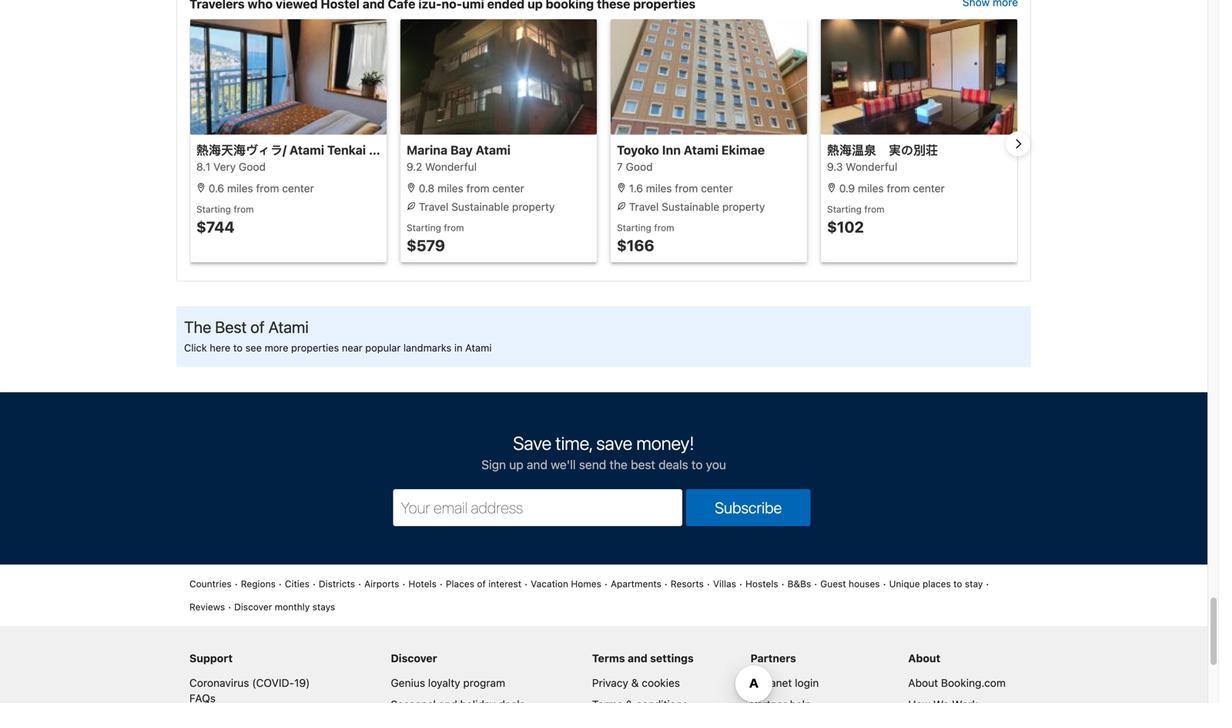 Task type: vqa. For each thing, say whether or not it's contained in the screenshot.
Extranet login link
yes



Task type: describe. For each thing, give the bounding box(es) containing it.
0.9
[[839, 182, 855, 195]]

tenkai
[[327, 143, 366, 158]]

in
[[454, 342, 462, 354]]

toyoko
[[617, 143, 659, 158]]

airports
[[364, 579, 399, 590]]

terms
[[592, 653, 625, 666]]

the
[[610, 458, 628, 473]]

atami inside toyoko inn atami ekimae 7 good
[[684, 143, 719, 158]]

center for 9.3 wonderful
[[913, 182, 945, 195]]

save time, save money! sign up and we'll send the best deals to you
[[481, 433, 726, 473]]

miles for inn
[[646, 182, 672, 195]]

more
[[265, 342, 288, 354]]

the best of atami click here to see more properties near popular landmarks in atami
[[184, 318, 492, 354]]

best
[[215, 318, 247, 337]]

login
[[795, 677, 819, 690]]

countries link
[[189, 578, 232, 592]]

privacy
[[592, 677, 628, 690]]

miles for atami
[[227, 182, 253, 195]]

villas
[[713, 579, 736, 590]]

starting for $166
[[617, 223, 651, 234]]

1.6 miles from center
[[626, 182, 733, 195]]

save
[[596, 433, 632, 455]]

9.3 wonderful
[[827, 161, 897, 173]]

deals
[[659, 458, 688, 473]]

starting for $579
[[407, 223, 441, 234]]

sustainable for $579
[[451, 201, 509, 213]]

money!
[[636, 433, 694, 455]]

guest houses link
[[820, 578, 880, 592]]

reviews
[[189, 602, 225, 613]]

0.9 miles from center
[[836, 182, 945, 195]]

1.6
[[629, 182, 643, 195]]

atami right in
[[465, 342, 492, 354]]

monthly
[[275, 602, 310, 613]]

0.8 miles from center
[[416, 182, 524, 195]]

districts link
[[319, 578, 355, 592]]

Your email address email field
[[393, 490, 682, 527]]

atami inside marina bay atami 9.2 wonderful
[[476, 143, 510, 158]]

booking.com
[[941, 677, 1006, 690]]

from inside the starting from $166
[[654, 223, 674, 234]]

click
[[184, 342, 207, 354]]

see
[[245, 342, 262, 354]]

places of interest
[[446, 579, 521, 590]]

property for $166
[[722, 201, 765, 213]]

time,
[[556, 433, 592, 455]]

hotels link
[[408, 578, 437, 592]]

resorts
[[671, 579, 704, 590]]

0.6 miles from center
[[206, 182, 314, 195]]

homes
[[571, 579, 601, 590]]

starting for $744
[[196, 204, 231, 215]]

and inside save time, save money! sign up and we'll send the best deals to you
[[527, 458, 548, 473]]

$744
[[196, 218, 235, 236]]

reviews link
[[189, 601, 225, 615]]

save
[[513, 433, 551, 455]]

subscribe button
[[686, 490, 811, 527]]

districts
[[319, 579, 355, 590]]

genius loyalty program link
[[391, 677, 505, 690]]

starting from $579
[[407, 223, 464, 255]]

popular
[[365, 342, 401, 354]]

near
[[342, 342, 363, 354]]

guest
[[820, 579, 846, 590]]

熱海温泉　実の別荘 9.3 wonderful
[[827, 143, 938, 173]]

(covid-
[[252, 677, 294, 690]]

cities
[[285, 579, 310, 590]]

apartments
[[611, 579, 661, 590]]

genius
[[391, 677, 425, 690]]

from down good
[[256, 182, 279, 195]]

guest houses
[[820, 579, 880, 590]]

from down marina bay atami 9.2 wonderful
[[466, 182, 489, 195]]

about for about
[[908, 653, 940, 666]]

the
[[184, 318, 211, 337]]

vacation homes
[[531, 579, 601, 590]]

of inside the best of atami click here to see more properties near popular landmarks in atami
[[250, 318, 265, 337]]

landmarks
[[403, 342, 452, 354]]

discover monthly stays link
[[234, 601, 335, 615]]

travel sustainable property for $166
[[626, 201, 765, 213]]

$579
[[407, 237, 445, 255]]

region containing $744
[[177, 19, 1030, 269]]

8.1 very
[[196, 161, 236, 173]]

villas link
[[713, 578, 736, 592]]

coronavirus (covid-19) faqs
[[189, 677, 310, 704]]

about booking.com link
[[908, 677, 1006, 690]]

coronavirus (covid-19) faqs link
[[189, 677, 310, 704]]

vacation homes link
[[531, 578, 601, 592]]

ekimae
[[721, 143, 765, 158]]

b&bs
[[788, 579, 811, 590]]

best
[[631, 458, 655, 473]]

&
[[631, 677, 639, 690]]

up
[[509, 458, 523, 473]]

from down 熱海温泉　実の別荘 9.3 wonderful
[[887, 182, 910, 195]]



Task type: locate. For each thing, give the bounding box(es) containing it.
travel sustainable property for $579
[[416, 201, 555, 213]]

of inside "link"
[[477, 579, 486, 590]]

2 miles from the left
[[437, 182, 463, 195]]

atami inside 熱海天海ヴィラ/ atami tenkai villa 8.1 very good
[[289, 143, 324, 158]]

1 vertical spatial and
[[628, 653, 647, 666]]

center for atami
[[282, 182, 314, 195]]

apartments link
[[611, 578, 661, 592]]

1 horizontal spatial sustainable
[[662, 201, 719, 213]]

center down marina bay atami 9.2 wonderful
[[492, 182, 524, 195]]

discover for discover monthly stays
[[234, 602, 272, 613]]

sustainable for $166
[[662, 201, 719, 213]]

1 vertical spatial about
[[908, 677, 938, 690]]

faqs
[[189, 693, 216, 704]]

1 sustainable from the left
[[451, 201, 509, 213]]

about booking.com
[[908, 677, 1006, 690]]

2 property from the left
[[722, 201, 765, 213]]

sustainable down 1.6 miles from center
[[662, 201, 719, 213]]

center down 熱海温泉　実の別荘 9.3 wonderful
[[913, 182, 945, 195]]

travel for $579
[[419, 201, 448, 213]]

and right up
[[527, 458, 548, 473]]

熱海天海ヴィラ/ atami tenkai villa 8.1 very good
[[196, 143, 395, 173]]

miles down the 9.3 wonderful in the top right of the page
[[858, 182, 884, 195]]

travel sustainable property
[[416, 201, 555, 213], [626, 201, 765, 213]]

and up privacy & cookies link
[[628, 653, 647, 666]]

3 center from the left
[[701, 182, 733, 195]]

1 miles from the left
[[227, 182, 253, 195]]

b&bs link
[[788, 578, 811, 592]]

1 horizontal spatial travel sustainable property
[[626, 201, 765, 213]]

property for $579
[[512, 201, 555, 213]]

unique
[[889, 579, 920, 590]]

stay
[[965, 579, 983, 590]]

0 horizontal spatial sustainable
[[451, 201, 509, 213]]

0.6
[[209, 182, 224, 195]]

0 horizontal spatial property
[[512, 201, 555, 213]]

we'll
[[551, 458, 576, 473]]

from down 0.6 miles from center
[[234, 204, 254, 215]]

to left stay
[[954, 579, 962, 590]]

0 horizontal spatial to
[[233, 342, 243, 354]]

from down 0.9 miles from center
[[864, 204, 885, 215]]

from up $579
[[444, 223, 464, 234]]

genius loyalty program
[[391, 677, 505, 690]]

hostels link
[[745, 578, 778, 592]]

starting for $102
[[827, 204, 862, 215]]

miles for 9.3 wonderful
[[858, 182, 884, 195]]

regions
[[241, 579, 276, 590]]

0 horizontal spatial of
[[250, 318, 265, 337]]

bay
[[450, 143, 473, 158]]

0 horizontal spatial travel sustainable property
[[416, 201, 555, 213]]

miles right "0.6"
[[227, 182, 253, 195]]

of right places
[[477, 579, 486, 590]]

settings
[[650, 653, 694, 666]]

center down 熱海天海ヴィラ/ atami tenkai villa 8.1 very good
[[282, 182, 314, 195]]

1 horizontal spatial and
[[628, 653, 647, 666]]

$166
[[617, 237, 654, 255]]

of up see
[[250, 318, 265, 337]]

1 about from the top
[[908, 653, 940, 666]]

miles for bay
[[437, 182, 463, 195]]

partners
[[750, 653, 796, 666]]

1 center from the left
[[282, 182, 314, 195]]

atami right inn
[[684, 143, 719, 158]]

center down toyoko inn atami ekimae 7 good
[[701, 182, 733, 195]]

travel sustainable property down 1.6 miles from center
[[626, 201, 765, 213]]

loyalty
[[428, 677, 460, 690]]

send
[[579, 458, 606, 473]]

cookies
[[642, 677, 680, 690]]

2 travel from the left
[[629, 201, 659, 213]]

marina bay atami 9.2 wonderful
[[407, 143, 510, 173]]

discover monthly stays
[[234, 602, 335, 613]]

atami left tenkai
[[289, 143, 324, 158]]

to left see
[[233, 342, 243, 354]]

1 horizontal spatial of
[[477, 579, 486, 590]]

0.8
[[419, 182, 435, 195]]

miles down the 9.2 wonderful
[[437, 182, 463, 195]]

starting up $166
[[617, 223, 651, 234]]

discover down regions link
[[234, 602, 272, 613]]

1 horizontal spatial travel
[[629, 201, 659, 213]]

good
[[239, 161, 266, 173]]

interest
[[488, 579, 521, 590]]

stays
[[312, 602, 335, 613]]

1 vertical spatial to
[[692, 458, 703, 473]]

region
[[177, 19, 1030, 269]]

from inside starting from $579
[[444, 223, 464, 234]]

coronavirus
[[189, 677, 249, 690]]

sustainable
[[451, 201, 509, 213], [662, 201, 719, 213]]

property down the ekimae
[[722, 201, 765, 213]]

support
[[189, 653, 233, 666]]

to inside save time, save money! sign up and we'll send the best deals to you
[[692, 458, 703, 473]]

starting up $744
[[196, 204, 231, 215]]

unique places to stay link
[[889, 578, 983, 592]]

0 vertical spatial of
[[250, 318, 265, 337]]

hostels
[[745, 579, 778, 590]]

1 horizontal spatial to
[[692, 458, 703, 473]]

0 horizontal spatial discover
[[234, 602, 272, 613]]

starting from $166
[[617, 223, 674, 255]]

starting inside starting from $579
[[407, 223, 441, 234]]

atami
[[289, 143, 324, 158], [476, 143, 510, 158], [684, 143, 719, 158], [268, 318, 309, 337], [465, 342, 492, 354]]

regions link
[[241, 578, 276, 592]]

熱海天海ヴィラ/
[[196, 143, 287, 158]]

19)
[[294, 677, 310, 690]]

sign
[[481, 458, 506, 473]]

1 property from the left
[[512, 201, 555, 213]]

unique places to stay
[[889, 579, 983, 590]]

starting inside starting from $744
[[196, 204, 231, 215]]

starting from $744
[[196, 204, 254, 236]]

toyoko inn atami ekimae 7 good
[[617, 143, 765, 173]]

2 travel sustainable property from the left
[[626, 201, 765, 213]]

resorts link
[[671, 578, 704, 592]]

4 center from the left
[[913, 182, 945, 195]]

2 sustainable from the left
[[662, 201, 719, 213]]

travel down 0.8
[[419, 201, 448, 213]]

to inside the best of atami click here to see more properties near popular landmarks in atami
[[233, 342, 243, 354]]

places of interest link
[[446, 578, 521, 592]]

1 travel from the left
[[419, 201, 448, 213]]

to
[[233, 342, 243, 354], [692, 458, 703, 473], [954, 579, 962, 590]]

熱海温泉　実の別荘
[[827, 143, 938, 158]]

about left the booking.com
[[908, 677, 938, 690]]

starting inside starting from $102
[[827, 204, 862, 215]]

starting up '$102'
[[827, 204, 862, 215]]

0 vertical spatial and
[[527, 458, 548, 473]]

1 vertical spatial of
[[477, 579, 486, 590]]

of
[[250, 318, 265, 337], [477, 579, 486, 590]]

center for inn
[[701, 182, 733, 195]]

sustainable down 0.8 miles from center
[[451, 201, 509, 213]]

3 miles from the left
[[646, 182, 672, 195]]

atami up the more
[[268, 318, 309, 337]]

0 vertical spatial about
[[908, 653, 940, 666]]

inn
[[662, 143, 681, 158]]

from inside starting from $102
[[864, 204, 885, 215]]

0 horizontal spatial and
[[527, 458, 548, 473]]

about for about booking.com
[[908, 677, 938, 690]]

4 miles from the left
[[858, 182, 884, 195]]

privacy & cookies
[[592, 677, 680, 690]]

2 center from the left
[[492, 182, 524, 195]]

you
[[706, 458, 726, 473]]

atami right the bay
[[476, 143, 510, 158]]

program
[[463, 677, 505, 690]]

$102
[[827, 218, 864, 236]]

privacy & cookies link
[[592, 677, 680, 690]]

1 horizontal spatial discover
[[391, 653, 437, 666]]

1 horizontal spatial property
[[722, 201, 765, 213]]

about up about booking.com 'link'
[[908, 653, 940, 666]]

property
[[512, 201, 555, 213], [722, 201, 765, 213]]

to left you
[[692, 458, 703, 473]]

travel sustainable property down 0.8 miles from center
[[416, 201, 555, 213]]

discover for discover
[[391, 653, 437, 666]]

airports link
[[364, 578, 399, 592]]

miles
[[227, 182, 253, 195], [437, 182, 463, 195], [646, 182, 672, 195], [858, 182, 884, 195]]

extranet login
[[750, 677, 819, 690]]

property down 0.8 miles from center
[[512, 201, 555, 213]]

2 about from the top
[[908, 677, 938, 690]]

0 vertical spatial to
[[233, 342, 243, 354]]

places
[[923, 579, 951, 590]]

2 horizontal spatial to
[[954, 579, 962, 590]]

0 vertical spatial discover
[[234, 602, 272, 613]]

discover up genius
[[391, 653, 437, 666]]

from inside starting from $744
[[234, 204, 254, 215]]

7 good
[[617, 161, 653, 173]]

properties
[[291, 342, 339, 354]]

center for bay
[[492, 182, 524, 195]]

save time, save money! footer
[[0, 392, 1208, 704]]

places
[[446, 579, 474, 590]]

1 vertical spatial discover
[[391, 653, 437, 666]]

starting up $579
[[407, 223, 441, 234]]

1 travel sustainable property from the left
[[416, 201, 555, 213]]

0 horizontal spatial travel
[[419, 201, 448, 213]]

miles right 1.6
[[646, 182, 672, 195]]

from down toyoko inn atami ekimae 7 good
[[675, 182, 698, 195]]

starting from $102
[[827, 204, 885, 236]]

cities link
[[285, 578, 310, 592]]

from up $166
[[654, 223, 674, 234]]

starting inside the starting from $166
[[617, 223, 651, 234]]

2 vertical spatial to
[[954, 579, 962, 590]]

travel for $166
[[629, 201, 659, 213]]

discover
[[234, 602, 272, 613], [391, 653, 437, 666]]

travel down 1.6
[[629, 201, 659, 213]]

terms and settings
[[592, 653, 694, 666]]



